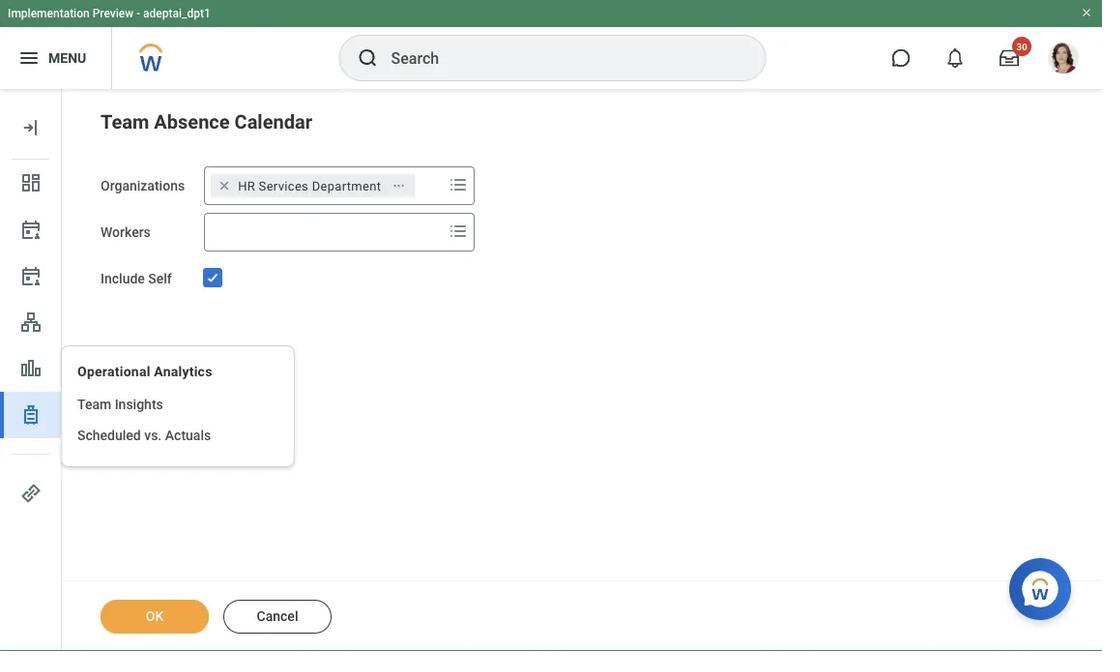 Task type: locate. For each thing, give the bounding box(es) containing it.
implementation
[[8, 7, 90, 20]]

1 prompts image from the top
[[447, 173, 470, 196]]

related actions image
[[392, 179, 406, 192]]

services
[[259, 178, 309, 193]]

0 vertical spatial team
[[101, 110, 149, 133]]

link image
[[19, 482, 43, 505]]

dashboard image
[[19, 171, 43, 194]]

team up organizations
[[101, 110, 149, 133]]

operational analytics
[[77, 363, 212, 379]]

hr services department element
[[238, 177, 381, 194]]

cancel
[[257, 608, 298, 624]]

30
[[1017, 41, 1028, 52]]

inbox large image
[[1000, 48, 1020, 68]]

menu
[[62, 389, 294, 451]]

prompts image
[[447, 173, 470, 196], [447, 220, 470, 243]]

1 vertical spatial team
[[77, 396, 111, 412]]

calendar user solid image
[[19, 264, 43, 287]]

30 button
[[989, 37, 1032, 79]]

adeptai_dpt1
[[143, 7, 211, 20]]

team for team absence calendar
[[101, 110, 149, 133]]

0 vertical spatial prompts image
[[447, 173, 470, 196]]

workers
[[101, 224, 151, 240]]

team inside button
[[77, 396, 111, 412]]

2 prompts image from the top
[[447, 220, 470, 243]]

view team image
[[19, 311, 43, 334]]

scheduled
[[77, 427, 141, 443]]

x small image
[[215, 176, 234, 195]]

menu containing team insights
[[62, 389, 294, 451]]

team
[[101, 110, 149, 133], [77, 396, 111, 412]]

Search Workday  search field
[[391, 37, 726, 79]]

cancel button
[[223, 600, 332, 634]]

department
[[312, 178, 381, 193]]

chart image
[[19, 357, 43, 380]]

hr
[[238, 178, 255, 193]]

analytics
[[154, 363, 212, 379]]

team up scheduled
[[77, 396, 111, 412]]

calendar
[[235, 110, 312, 133]]

hr services department, press delete to clear value. option
[[211, 174, 415, 197]]

implementation preview -   adeptai_dpt1
[[8, 7, 211, 20]]

menu
[[48, 50, 86, 66]]

hr services department
[[238, 178, 381, 193]]

transformation import image
[[19, 116, 43, 139]]

ok
[[146, 608, 164, 624]]

scheduled vs. actuals button
[[62, 420, 294, 451]]

-
[[137, 7, 140, 20]]

search image
[[356, 46, 380, 70]]

1 vertical spatial prompts image
[[447, 220, 470, 243]]

prompts image for organizations
[[447, 173, 470, 196]]

check small image
[[201, 266, 225, 289]]

absence
[[154, 110, 230, 133]]

Workers field
[[205, 215, 443, 250]]

team absence calendar
[[101, 110, 312, 133]]



Task type: describe. For each thing, give the bounding box(es) containing it.
team insights
[[77, 396, 163, 412]]

include
[[101, 271, 145, 287]]

actuals
[[165, 427, 211, 443]]

profile logan mcneil image
[[1049, 43, 1080, 77]]

navigation pane region
[[0, 89, 62, 651]]

menu banner
[[0, 0, 1103, 89]]

insights
[[115, 396, 163, 412]]

preview
[[93, 7, 134, 20]]

operational
[[77, 363, 151, 379]]

scheduled vs. actuals
[[77, 427, 211, 443]]

vs.
[[144, 427, 162, 443]]

justify image
[[17, 46, 41, 70]]

ok button
[[101, 600, 209, 634]]

notifications large image
[[946, 48, 965, 68]]

include self
[[101, 271, 172, 287]]

close environment banner image
[[1082, 7, 1093, 18]]

menu button
[[0, 27, 111, 89]]

self
[[148, 271, 172, 287]]

prompts image for workers
[[447, 220, 470, 243]]

calendar user solid image
[[19, 218, 43, 241]]

team for team insights
[[77, 396, 111, 412]]

team insights button
[[62, 389, 294, 420]]

organizations
[[101, 178, 185, 194]]

task timeoff image
[[19, 403, 43, 427]]



Task type: vqa. For each thing, say whether or not it's contained in the screenshot.
importance to the bottom
no



